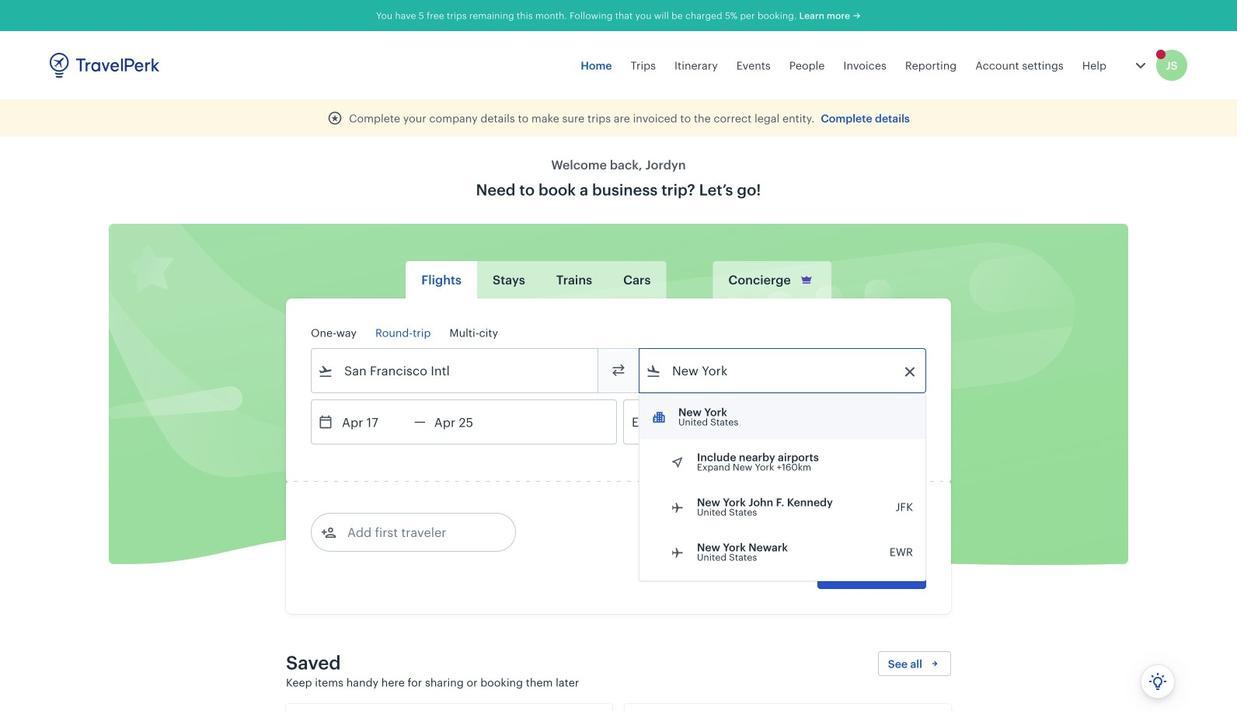 Task type: describe. For each thing, give the bounding box(es) containing it.
To search field
[[662, 358, 906, 383]]

Add first traveler search field
[[337, 520, 498, 545]]

Return text field
[[426, 400, 507, 444]]



Task type: locate. For each thing, give the bounding box(es) containing it.
Depart text field
[[334, 400, 414, 444]]

From search field
[[334, 358, 578, 383]]



